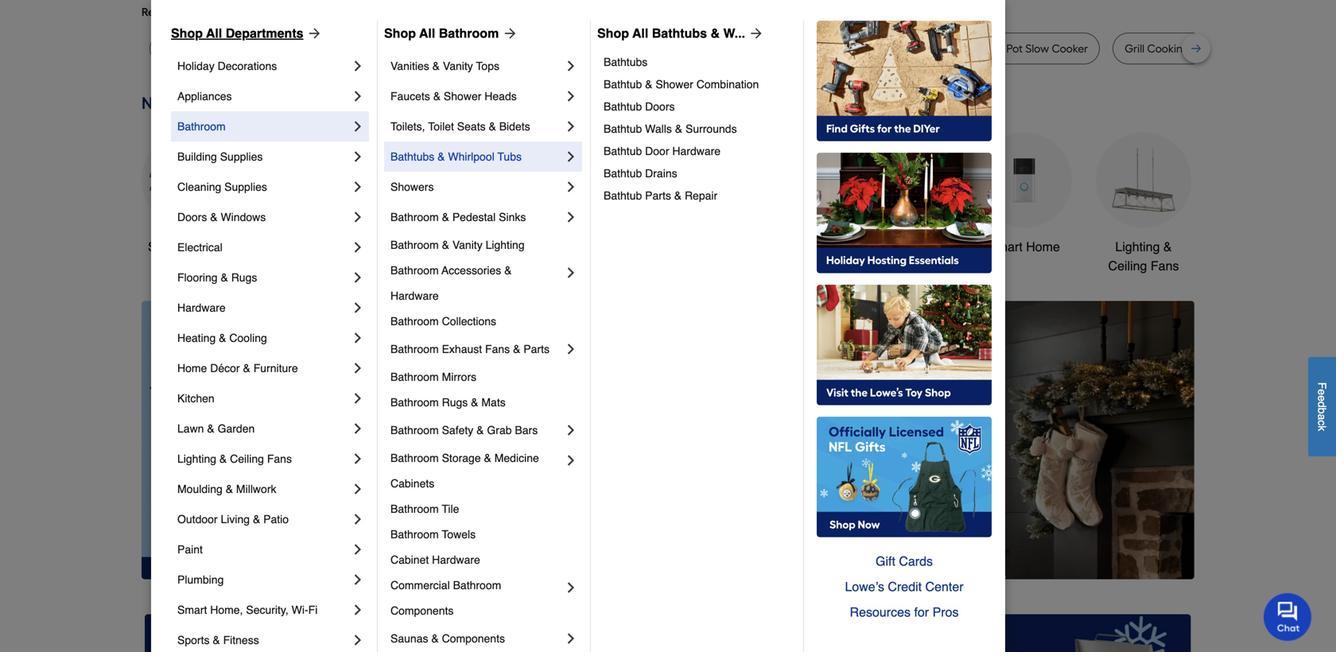 Task type: describe. For each thing, give the bounding box(es) containing it.
grill
[[1125, 42, 1145, 55]]

heating & cooling
[[177, 332, 267, 344]]

& inside "link"
[[433, 90, 441, 103]]

recommended searches for you heading
[[142, 4, 1195, 20]]

bathroom for bathroom safety & grab bars
[[390, 424, 439, 437]]

bathtubs inside the shop all bathtubs & w... link
[[652, 26, 707, 41]]

bathtub & shower combination link
[[604, 73, 792, 95]]

shop all bathtubs & w... link
[[597, 24, 764, 43]]

bathroom collections link
[[390, 309, 579, 334]]

resources for pros link
[[817, 600, 992, 625]]

kitchen
[[177, 392, 214, 405]]

triple
[[346, 42, 374, 55]]

repair
[[685, 189, 718, 202]]

warming
[[1234, 42, 1282, 55]]

1 horizontal spatial arrow right image
[[1165, 440, 1181, 456]]

0 horizontal spatial ceiling
[[230, 453, 264, 465]]

1 vertical spatial home
[[177, 362, 207, 375]]

2 horizontal spatial fans
[[1151, 258, 1179, 273]]

holiday decorations
[[177, 60, 277, 72]]

2 slow from the left
[[1025, 42, 1049, 55]]

instant
[[884, 42, 918, 55]]

equipment
[[755, 258, 816, 273]]

1 horizontal spatial lighting & ceiling fans link
[[1096, 132, 1191, 276]]

chevron right image for bathtubs & whirlpool tubs
[[563, 149, 579, 165]]

bathtub for bathtub door hardware
[[604, 145, 642, 157]]

bathroom mirrors
[[390, 371, 476, 383]]

0 horizontal spatial lighting
[[177, 453, 216, 465]]

surrounds
[[686, 122, 737, 135]]

gift cards
[[876, 554, 933, 569]]

bathroom for bathroom & vanity lighting
[[390, 239, 439, 251]]

pot for crock pot cooking pot
[[766, 42, 783, 55]]

chevron right image for kitchen
[[350, 390, 366, 406]]

patio
[[263, 513, 289, 526]]

living
[[221, 513, 250, 526]]

0 horizontal spatial doors
[[177, 211, 207, 223]]

tops
[[476, 60, 499, 72]]

bathroom storage & medicine cabinets link
[[390, 445, 563, 496]]

hardware down towels
[[432, 554, 480, 566]]

decorations for holiday
[[218, 60, 277, 72]]

center
[[925, 579, 964, 594]]

fi
[[308, 604, 318, 616]]

moulding & millwork
[[177, 483, 276, 495]]

commercial
[[390, 579, 450, 592]]

grab
[[487, 424, 512, 437]]

75 percent off all artificial christmas trees, holiday lights and more. image
[[424, 301, 1195, 579]]

1 e from the top
[[1316, 389, 1329, 395]]

chevron right image for outdoor living & patio
[[350, 511, 366, 527]]

resources for pros
[[850, 605, 959, 620]]

sports & fitness
[[177, 634, 259, 647]]

plumbing link
[[177, 565, 350, 595]]

chevron right image for bathroom
[[350, 119, 366, 134]]

bathtub parts & repair link
[[604, 185, 792, 207]]

bathroom for bathroom tile
[[390, 503, 439, 515]]

crock for crock pot cooking pot
[[734, 42, 764, 55]]

outdoor for outdoor tools & equipment
[[740, 239, 786, 254]]

bathroom storage & medicine cabinets
[[390, 452, 542, 490]]

towels
[[442, 528, 476, 541]]

bathroom for bathroom exhaust fans & parts
[[390, 343, 439, 356]]

departments
[[226, 26, 303, 41]]

bathroom for bathroom storage & medicine cabinets
[[390, 452, 439, 464]]

bathroom safety & grab bars link
[[390, 415, 563, 445]]

shop
[[148, 239, 178, 254]]

1 tools from the left
[[413, 239, 443, 254]]

pedestal
[[452, 211, 496, 223]]

décor
[[210, 362, 240, 375]]

bathroom & vanity lighting link
[[390, 232, 579, 258]]

outdoor tools & equipment
[[740, 239, 831, 273]]

lowe's credit center link
[[817, 574, 992, 600]]

building supplies link
[[177, 142, 350, 172]]

for inside heading
[[270, 5, 284, 19]]

bathtub door hardware
[[604, 145, 721, 157]]

1 vertical spatial rugs
[[442, 396, 468, 409]]

smart for smart home, security, wi-fi
[[177, 604, 207, 616]]

chevron right image for building supplies
[[350, 149, 366, 165]]

chevron right image for electrical
[[350, 239, 366, 255]]

bathtub walls & surrounds link
[[604, 118, 792, 140]]

drains
[[645, 167, 677, 180]]

vanities & vanity tops
[[390, 60, 499, 72]]

scroll to item #5 image
[[884, 551, 922, 557]]

1 horizontal spatial lighting
[[486, 239, 525, 251]]

1 horizontal spatial home
[[1026, 239, 1060, 254]]

holiday decorations link
[[177, 51, 350, 81]]

millwork
[[236, 483, 276, 495]]

chevron right image for showers
[[563, 179, 579, 195]]

chevron right image for lighting & ceiling fans
[[350, 451, 366, 467]]

resources
[[850, 605, 911, 620]]

lawn
[[177, 422, 204, 435]]

medicine
[[494, 452, 539, 464]]

1 cooking from the left
[[786, 42, 828, 55]]

bathroom for bathroom towels
[[390, 528, 439, 541]]

bathtub for bathtub doors
[[604, 100, 642, 113]]

collections
[[442, 315, 496, 328]]

& inside "link"
[[513, 343, 520, 356]]

lowe's credit center
[[845, 579, 964, 594]]

bathtubs for bathtubs & whirlpool tubs
[[390, 150, 434, 163]]

instant pot
[[884, 42, 937, 55]]

holiday hosting essentials. image
[[817, 153, 992, 274]]

cleaning
[[177, 181, 221, 193]]

lowe's
[[845, 579, 884, 594]]

plumbing
[[177, 573, 224, 586]]

all for deals
[[181, 239, 195, 254]]

gift cards link
[[817, 549, 992, 574]]

scroll to item #2 image
[[766, 551, 804, 557]]

outdoor living & patio
[[177, 513, 289, 526]]

outdoor for outdoor living & patio
[[177, 513, 218, 526]]

chevron right image for cleaning supplies
[[350, 179, 366, 195]]

combination
[[696, 78, 759, 91]]

chevron right image for toilets, toilet seats & bidets
[[563, 119, 579, 134]]

bathroom for bathroom rugs & mats
[[390, 396, 439, 409]]

commercial bathroom components
[[390, 579, 504, 617]]

bathtub for bathtub walls & surrounds
[[604, 122, 642, 135]]

smart for smart home
[[989, 239, 1023, 254]]

1 horizontal spatial parts
[[645, 189, 671, 202]]

bathroom tile
[[390, 503, 459, 515]]

1 horizontal spatial bathroom link
[[857, 132, 953, 256]]

up to 30 percent off select grills and accessories. image
[[859, 614, 1191, 652]]

bathroom exhaust fans & parts
[[390, 343, 550, 356]]

showers
[[390, 181, 434, 193]]

chevron right image for smart home, security, wi-fi
[[350, 602, 366, 618]]

shop all departments
[[171, 26, 303, 41]]

a
[[1316, 414, 1329, 420]]

bathroom tile link
[[390, 496, 579, 522]]

bathtub doors link
[[604, 95, 792, 118]]

sports
[[177, 634, 210, 647]]

shop all bathroom
[[384, 26, 499, 41]]

christmas
[[519, 239, 576, 254]]

bathtub for bathtub drains
[[604, 167, 642, 180]]

heads
[[485, 90, 517, 103]]

get up to 2 free select tools or batteries when you buy 1 with select purchases. image
[[145, 614, 477, 652]]

outdoor tools & equipment link
[[738, 132, 833, 276]]

2 pot from the left
[[831, 42, 847, 55]]

vanity for lighting
[[452, 239, 483, 251]]

bidets
[[499, 120, 530, 133]]

hardware inside bathroom accessories & hardware
[[390, 289, 439, 302]]

bars
[[515, 424, 538, 437]]

bathroom collections
[[390, 315, 496, 328]]

scroll to item #4 element
[[843, 549, 884, 559]]

bathroom inside 'commercial bathroom components'
[[453, 579, 501, 592]]

arrow right image for shop all bathtubs & w...
[[745, 25, 764, 41]]

bathtub for bathtub parts & repair
[[604, 189, 642, 202]]

chevron right image for bathroom storage & medicine cabinets
[[563, 453, 579, 468]]

smart home link
[[977, 132, 1072, 256]]

countertop
[[533, 42, 592, 55]]

christmas decorations link
[[499, 132, 595, 276]]

f
[[1316, 382, 1329, 389]]

smart home
[[989, 239, 1060, 254]]

bathtub parts & repair
[[604, 189, 718, 202]]

shop for shop all bathroom
[[384, 26, 416, 41]]

0 horizontal spatial lighting & ceiling fans
[[177, 453, 292, 465]]



Task type: locate. For each thing, give the bounding box(es) containing it.
1 vertical spatial parts
[[524, 343, 550, 356]]

1 vertical spatial doors
[[177, 211, 207, 223]]

garden
[[218, 422, 255, 435]]

vanity up "accessories" at the left top of the page
[[452, 239, 483, 251]]

paint
[[177, 543, 203, 556]]

1 vertical spatial decorations
[[513, 258, 581, 273]]

1 horizontal spatial doors
[[645, 100, 675, 113]]

doors & windows
[[177, 211, 266, 223]]

0 horizontal spatial arrow right image
[[499, 25, 518, 41]]

bathroom for bathroom collections
[[390, 315, 439, 328]]

hardware up bathtub drains link
[[672, 145, 721, 157]]

2 cooking from the left
[[1147, 42, 1190, 55]]

cooker up vanities
[[403, 42, 439, 55]]

1 horizontal spatial rugs
[[442, 396, 468, 409]]

2 bathtub from the top
[[604, 100, 642, 113]]

0 vertical spatial arrow right image
[[303, 25, 323, 41]]

1 horizontal spatial bathtubs
[[604, 56, 648, 68]]

0 vertical spatial lighting & ceiling fans
[[1108, 239, 1179, 273]]

new deals every day during 25 days of deals image
[[142, 90, 1195, 117]]

shower for heads
[[444, 90, 481, 103]]

0 horizontal spatial cooking
[[786, 42, 828, 55]]

arrow right image for shop all bathroom
[[499, 25, 518, 41]]

wi-
[[292, 604, 308, 616]]

components down commercial
[[390, 604, 454, 617]]

crock
[[734, 42, 764, 55], [974, 42, 1004, 55]]

0 vertical spatial ceiling
[[1108, 258, 1147, 273]]

1 crock from the left
[[734, 42, 764, 55]]

pot for crock pot slow cooker
[[1006, 42, 1023, 55]]

bathroom for bathroom accessories & hardware
[[390, 264, 439, 277]]

shop all departments link
[[171, 24, 323, 43]]

2 horizontal spatial bathtubs
[[652, 26, 707, 41]]

bathroom inside bathroom accessories & hardware
[[390, 264, 439, 277]]

tubs
[[497, 150, 522, 163]]

decorations down the shop all departments link
[[218, 60, 277, 72]]

officially licensed n f l gifts. shop now. image
[[817, 417, 992, 538]]

sports & fitness link
[[177, 625, 350, 652]]

bathtub up bathtub walls & surrounds
[[604, 100, 642, 113]]

& inside outdoor tools & equipment
[[823, 239, 831, 254]]

smart home, security, wi-fi link
[[177, 595, 350, 625]]

arrow right image
[[303, 25, 323, 41], [1165, 440, 1181, 456]]

hardware up bathroom collections
[[390, 289, 439, 302]]

cabinet hardware link
[[390, 547, 579, 573]]

parts
[[645, 189, 671, 202], [524, 343, 550, 356]]

windows
[[221, 211, 266, 223]]

all inside 'link'
[[419, 26, 435, 41]]

vanity
[[443, 60, 473, 72], [452, 239, 483, 251]]

recommended
[[142, 5, 218, 19]]

you
[[286, 5, 305, 19]]

bathtubs for bathtubs
[[604, 56, 648, 68]]

tools inside outdoor tools & equipment
[[790, 239, 819, 254]]

chevron right image for doors & windows
[[350, 209, 366, 225]]

chevron right image for commercial bathroom components
[[563, 580, 579, 596]]

all down recommended searches for you heading
[[632, 26, 648, 41]]

visit the lowe's toy shop. image
[[817, 285, 992, 406]]

0 vertical spatial smart
[[989, 239, 1023, 254]]

k
[[1316, 426, 1329, 431]]

2 e from the top
[[1316, 395, 1329, 402]]

arrow right image inside the shop all bathtubs & w... link
[[745, 25, 764, 41]]

chevron right image for vanities & vanity tops
[[563, 58, 579, 74]]

bathtubs & whirlpool tubs
[[390, 150, 522, 163]]

shop for shop all bathtubs & w...
[[597, 26, 629, 41]]

recommended searches for you
[[142, 5, 305, 19]]

lighting
[[486, 239, 525, 251], [1115, 239, 1160, 254], [177, 453, 216, 465]]

f e e d b a c k button
[[1308, 357, 1336, 457]]

fans inside bathroom exhaust fans & parts "link"
[[485, 343, 510, 356]]

1 vertical spatial lighting & ceiling fans
[[177, 453, 292, 465]]

gift
[[876, 554, 895, 569]]

bathroom exhaust fans & parts link
[[390, 334, 563, 364]]

1 vertical spatial smart
[[177, 604, 207, 616]]

1 vertical spatial for
[[914, 605, 929, 620]]

parts down drains
[[645, 189, 671, 202]]

shop all bathtubs & w...
[[597, 26, 745, 41]]

1 vertical spatial fans
[[485, 343, 510, 356]]

chevron right image for heating & cooling
[[350, 330, 366, 346]]

1 slow from the left
[[376, 42, 400, 55]]

for left you
[[270, 5, 284, 19]]

0 horizontal spatial cooker
[[403, 42, 439, 55]]

0 vertical spatial rugs
[[231, 271, 257, 284]]

shop inside 'link'
[[384, 26, 416, 41]]

arrow right image
[[499, 25, 518, 41], [745, 25, 764, 41]]

chevron right image for faucets & shower heads
[[563, 88, 579, 104]]

bathroom for bathroom mirrors
[[390, 371, 439, 383]]

1 vertical spatial outdoor
[[177, 513, 218, 526]]

1 horizontal spatial for
[[914, 605, 929, 620]]

triple slow cooker
[[346, 42, 439, 55]]

0 horizontal spatial fans
[[267, 453, 292, 465]]

chevron right image for plumbing
[[350, 572, 366, 588]]

shop for shop all departments
[[171, 26, 203, 41]]

0 horizontal spatial crock
[[734, 42, 764, 55]]

chevron right image for sports & fitness
[[350, 632, 366, 648]]

slow
[[376, 42, 400, 55], [1025, 42, 1049, 55]]

arrow left image
[[437, 440, 453, 456]]

c
[[1316, 420, 1329, 426]]

home décor & furniture link
[[177, 353, 350, 383]]

0 vertical spatial bathtubs
[[652, 26, 707, 41]]

1 horizontal spatial shop
[[384, 26, 416, 41]]

bathtub left drains
[[604, 167, 642, 180]]

0 vertical spatial lighting & ceiling fans link
[[1096, 132, 1191, 276]]

0 horizontal spatial shop
[[171, 26, 203, 41]]

2 vertical spatial fans
[[267, 453, 292, 465]]

bathtubs inside the bathtubs link
[[604, 56, 648, 68]]

1 arrow right image from the left
[[499, 25, 518, 41]]

e up "b"
[[1316, 395, 1329, 402]]

outdoor living & patio link
[[177, 504, 350, 534]]

arrow right image inside the shop all bathroom 'link'
[[499, 25, 518, 41]]

shop all deals link
[[142, 132, 237, 256]]

all for bathroom
[[419, 26, 435, 41]]

chevron right image for saunas & components
[[563, 631, 579, 647]]

0 horizontal spatial decorations
[[218, 60, 277, 72]]

1 horizontal spatial shower
[[656, 78, 693, 91]]

0 vertical spatial outdoor
[[740, 239, 786, 254]]

1 vertical spatial bathtubs
[[604, 56, 648, 68]]

for left pros
[[914, 605, 929, 620]]

0 horizontal spatial for
[[270, 5, 284, 19]]

bathtubs down recommended searches for you heading
[[652, 26, 707, 41]]

1 horizontal spatial crock
[[974, 42, 1004, 55]]

fans
[[1151, 258, 1179, 273], [485, 343, 510, 356], [267, 453, 292, 465]]

bathroom inside 'link'
[[439, 26, 499, 41]]

appliances link
[[177, 81, 350, 111]]

bathroom for bathroom & pedestal sinks
[[390, 211, 439, 223]]

crock for crock pot slow cooker
[[974, 42, 1004, 55]]

1 horizontal spatial decorations
[[513, 258, 581, 273]]

2 crock from the left
[[974, 42, 1004, 55]]

bathtubs inside bathtubs & whirlpool tubs link
[[390, 150, 434, 163]]

shop all deals
[[148, 239, 231, 254]]

& inside bathroom accessories & hardware
[[504, 264, 512, 277]]

bathtub down bathtub drains
[[604, 189, 642, 202]]

1 horizontal spatial arrow right image
[[745, 25, 764, 41]]

building supplies
[[177, 150, 263, 163]]

shop up "triple slow cooker"
[[384, 26, 416, 41]]

0 vertical spatial components
[[390, 604, 454, 617]]

saunas & components link
[[390, 624, 563, 652]]

bathroom inside "link"
[[390, 343, 439, 356]]

1 horizontal spatial outdoor
[[740, 239, 786, 254]]

chevron right image
[[350, 88, 366, 104], [350, 119, 366, 134], [350, 149, 366, 165], [350, 209, 366, 225], [563, 209, 579, 225], [563, 265, 579, 281], [350, 300, 366, 316], [350, 330, 366, 346], [350, 360, 366, 376], [350, 451, 366, 467], [563, 453, 579, 468], [350, 511, 366, 527], [350, 542, 366, 558], [350, 572, 366, 588], [563, 580, 579, 596], [350, 602, 366, 618], [563, 631, 579, 647]]

supplies for cleaning supplies
[[224, 181, 267, 193]]

1 horizontal spatial cooking
[[1147, 42, 1190, 55]]

bathtub door hardware link
[[604, 140, 792, 162]]

0 horizontal spatial shower
[[444, 90, 481, 103]]

0 vertical spatial supplies
[[220, 150, 263, 163]]

bathroom rugs & mats
[[390, 396, 506, 409]]

toilet
[[428, 120, 454, 133]]

chevron right image for holiday decorations
[[350, 58, 366, 74]]

1 cooker from the left
[[403, 42, 439, 55]]

bathroom mirrors link
[[390, 364, 579, 390]]

bathtub up bathtub doors
[[604, 78, 642, 91]]

0 horizontal spatial outdoor
[[177, 513, 218, 526]]

1 bathtub from the top
[[604, 78, 642, 91]]

furniture
[[253, 362, 298, 375]]

commercial bathroom components link
[[390, 573, 563, 624]]

showers link
[[390, 172, 563, 202]]

supplies up windows
[[224, 181, 267, 193]]

hardware down flooring
[[177, 301, 226, 314]]

1 horizontal spatial tools
[[790, 239, 819, 254]]

2 cooker from the left
[[1052, 42, 1088, 55]]

4 pot from the left
[[1006, 42, 1023, 55]]

shower inside "link"
[[444, 90, 481, 103]]

1 horizontal spatial ceiling
[[1108, 258, 1147, 273]]

find gifts for the diyer. image
[[817, 21, 992, 142]]

vanities & vanity tops link
[[390, 51, 563, 81]]

shower up toilets, toilet seats & bidets on the top left of page
[[444, 90, 481, 103]]

chevron right image for bathroom accessories & hardware
[[563, 265, 579, 281]]

components inside 'commercial bathroom components'
[[390, 604, 454, 617]]

home
[[1026, 239, 1060, 254], [177, 362, 207, 375]]

decorations down "christmas"
[[513, 258, 581, 273]]

0 vertical spatial home
[[1026, 239, 1060, 254]]

up to 35 percent off select small appliances. image
[[502, 614, 834, 652]]

1 vertical spatial vanity
[[452, 239, 483, 251]]

vanity left tops
[[443, 60, 473, 72]]

shower inside 'link'
[[656, 78, 693, 91]]

5 bathtub from the top
[[604, 167, 642, 180]]

all for bathtubs
[[632, 26, 648, 41]]

microwave
[[476, 42, 531, 55]]

tile
[[442, 503, 459, 515]]

1 horizontal spatial cooker
[[1052, 42, 1088, 55]]

1 horizontal spatial fans
[[485, 343, 510, 356]]

arrow right image up the crock pot cooking pot
[[745, 25, 764, 41]]

outdoor down moulding
[[177, 513, 218, 526]]

all for departments
[[206, 26, 222, 41]]

chevron right image for home décor & furniture
[[350, 360, 366, 376]]

walls
[[645, 122, 672, 135]]

cards
[[899, 554, 933, 569]]

moulding & millwork link
[[177, 474, 350, 504]]

0 vertical spatial for
[[270, 5, 284, 19]]

flooring
[[177, 271, 218, 284]]

flooring & rugs link
[[177, 262, 350, 293]]

shower down the bathtubs link
[[656, 78, 693, 91]]

shop down recommended searches for you heading
[[597, 26, 629, 41]]

0 horizontal spatial bathtubs
[[390, 150, 434, 163]]

cooker left grill
[[1052, 42, 1088, 55]]

1 horizontal spatial slow
[[1025, 42, 1049, 55]]

shower for combination
[[656, 78, 693, 91]]

storage
[[442, 452, 481, 464]]

fitness
[[223, 634, 259, 647]]

chevron right image for lawn & garden
[[350, 421, 366, 437]]

toilets,
[[390, 120, 425, 133]]

b
[[1316, 408, 1329, 414]]

bathroom inside bathroom storage & medicine cabinets
[[390, 452, 439, 464]]

chevron right image for bathroom & pedestal sinks
[[563, 209, 579, 225]]

chevron right image for appliances
[[350, 88, 366, 104]]

bathtub for bathtub & shower combination
[[604, 78, 642, 91]]

3 pot from the left
[[921, 42, 937, 55]]

0 horizontal spatial parts
[[524, 343, 550, 356]]

shop these last-minute gifts. $99 or less. quantities are limited and won't last. image
[[142, 301, 398, 579]]

components for saunas & components
[[442, 632, 505, 645]]

rugs inside "link"
[[231, 271, 257, 284]]

chevron right image for bathroom safety & grab bars
[[563, 422, 579, 438]]

kitchen link
[[177, 383, 350, 414]]

e up d
[[1316, 389, 1329, 395]]

bathroom accessories & hardware
[[390, 264, 515, 302]]

0 vertical spatial fans
[[1151, 258, 1179, 273]]

w...
[[723, 26, 745, 41]]

tools up equipment
[[790, 239, 819, 254]]

chevron right image for paint
[[350, 542, 366, 558]]

bathtubs up bathtub doors
[[604, 56, 648, 68]]

1 vertical spatial arrow right image
[[1165, 440, 1181, 456]]

security,
[[246, 604, 289, 616]]

bathroom link
[[177, 111, 350, 142], [857, 132, 953, 256]]

chevron right image
[[350, 58, 366, 74], [563, 58, 579, 74], [563, 88, 579, 104], [563, 119, 579, 134], [563, 149, 579, 165], [350, 179, 366, 195], [563, 179, 579, 195], [350, 239, 366, 255], [350, 270, 366, 286], [563, 341, 579, 357], [350, 390, 366, 406], [350, 421, 366, 437], [563, 422, 579, 438], [350, 481, 366, 497], [350, 632, 366, 648]]

4 bathtub from the top
[[604, 145, 642, 157]]

chat invite button image
[[1264, 593, 1312, 641]]

holiday
[[177, 60, 214, 72]]

1 pot from the left
[[766, 42, 783, 55]]

2 horizontal spatial shop
[[597, 26, 629, 41]]

supplies for building supplies
[[220, 150, 263, 163]]

vanities
[[390, 60, 429, 72]]

3 shop from the left
[[597, 26, 629, 41]]

tools
[[413, 239, 443, 254], [790, 239, 819, 254]]

0 vertical spatial doors
[[645, 100, 675, 113]]

shop down recommended
[[171, 26, 203, 41]]

0 horizontal spatial tools
[[413, 239, 443, 254]]

tools down the bathroom & pedestal sinks
[[413, 239, 443, 254]]

decorations for christmas
[[513, 258, 581, 273]]

building
[[177, 150, 217, 163]]

1 vertical spatial lighting & ceiling fans link
[[177, 444, 350, 474]]

2 tools from the left
[[790, 239, 819, 254]]

paint link
[[177, 534, 350, 565]]

1 horizontal spatial smart
[[989, 239, 1023, 254]]

bathtub drains link
[[604, 162, 792, 185]]

bathtub inside 'link'
[[604, 78, 642, 91]]

0 vertical spatial vanity
[[443, 60, 473, 72]]

rugs down electrical link
[[231, 271, 257, 284]]

1 shop from the left
[[171, 26, 203, 41]]

6 bathtub from the top
[[604, 189, 642, 202]]

1 vertical spatial components
[[442, 632, 505, 645]]

bathtub down bathtub doors
[[604, 122, 642, 135]]

crock right instant pot
[[974, 42, 1004, 55]]

0 horizontal spatial bathroom link
[[177, 111, 350, 142]]

bathtub up bathtub drains
[[604, 145, 642, 157]]

supplies up cleaning supplies
[[220, 150, 263, 163]]

arrow right image up "microwave"
[[499, 25, 518, 41]]

outdoor inside outdoor tools & equipment
[[740, 239, 786, 254]]

crock down w... at the right top
[[734, 42, 764, 55]]

doors up shop all deals
[[177, 211, 207, 223]]

0 horizontal spatial arrow right image
[[303, 25, 323, 41]]

0 horizontal spatial slow
[[376, 42, 400, 55]]

crock pot slow cooker
[[974, 42, 1088, 55]]

arrow right image inside the shop all departments link
[[303, 25, 323, 41]]

bathtubs & whirlpool tubs link
[[390, 142, 563, 172]]

lighting & ceiling fans
[[1108, 239, 1179, 273], [177, 453, 292, 465]]

0 horizontal spatial lighting & ceiling fans link
[[177, 444, 350, 474]]

door
[[645, 145, 669, 157]]

smart home, security, wi-fi
[[177, 604, 318, 616]]

all up vanities
[[419, 26, 435, 41]]

all down recommended searches for you
[[206, 26, 222, 41]]

chevron right image for moulding & millwork
[[350, 481, 366, 497]]

parts inside "link"
[[524, 343, 550, 356]]

2 horizontal spatial lighting
[[1115, 239, 1160, 254]]

1 vertical spatial ceiling
[[230, 453, 264, 465]]

2 vertical spatial bathtubs
[[390, 150, 434, 163]]

vanity for tops
[[443, 60, 473, 72]]

components down commercial bathroom components link
[[442, 632, 505, 645]]

bathtubs
[[652, 26, 707, 41], [604, 56, 648, 68], [390, 150, 434, 163]]

hardware link
[[177, 293, 350, 323]]

supplies
[[220, 150, 263, 163], [224, 181, 267, 193]]

2 shop from the left
[[384, 26, 416, 41]]

all right the "shop" on the left of the page
[[181, 239, 195, 254]]

searches
[[221, 5, 267, 19]]

0 horizontal spatial home
[[177, 362, 207, 375]]

3 bathtub from the top
[[604, 122, 642, 135]]

2 arrow right image from the left
[[745, 25, 764, 41]]

doors up walls on the top
[[645, 100, 675, 113]]

safety
[[442, 424, 473, 437]]

rugs down mirrors
[[442, 396, 468, 409]]

0 horizontal spatial smart
[[177, 604, 207, 616]]

0 vertical spatial parts
[[645, 189, 671, 202]]

1 vertical spatial supplies
[[224, 181, 267, 193]]

chevron right image for hardware
[[350, 300, 366, 316]]

& inside bathroom storage & medicine cabinets
[[484, 452, 491, 464]]

0 vertical spatial decorations
[[218, 60, 277, 72]]

chevron right image for bathroom exhaust fans & parts
[[563, 341, 579, 357]]

bathtubs up showers
[[390, 150, 434, 163]]

0 horizontal spatial rugs
[[231, 271, 257, 284]]

bathroom
[[439, 26, 499, 41], [177, 120, 226, 133], [390, 211, 439, 223], [390, 239, 439, 251], [877, 239, 933, 254], [390, 264, 439, 277], [390, 315, 439, 328], [390, 343, 439, 356], [390, 371, 439, 383], [390, 396, 439, 409], [390, 424, 439, 437], [390, 452, 439, 464], [390, 503, 439, 515], [390, 528, 439, 541], [453, 579, 501, 592]]

grate
[[1192, 42, 1221, 55]]

chevron right image for flooring & rugs
[[350, 270, 366, 286]]

parts up bathroom mirrors "link"
[[524, 343, 550, 356]]

components for commercial bathroom components
[[390, 604, 454, 617]]

1 horizontal spatial lighting & ceiling fans
[[1108, 239, 1179, 273]]

pot for instant pot
[[921, 42, 937, 55]]

flooring & rugs
[[177, 271, 257, 284]]

bathtub doors
[[604, 100, 675, 113]]

outdoor up equipment
[[740, 239, 786, 254]]



Task type: vqa. For each thing, say whether or not it's contained in the screenshot.
'NON-SCRATCH'
no



